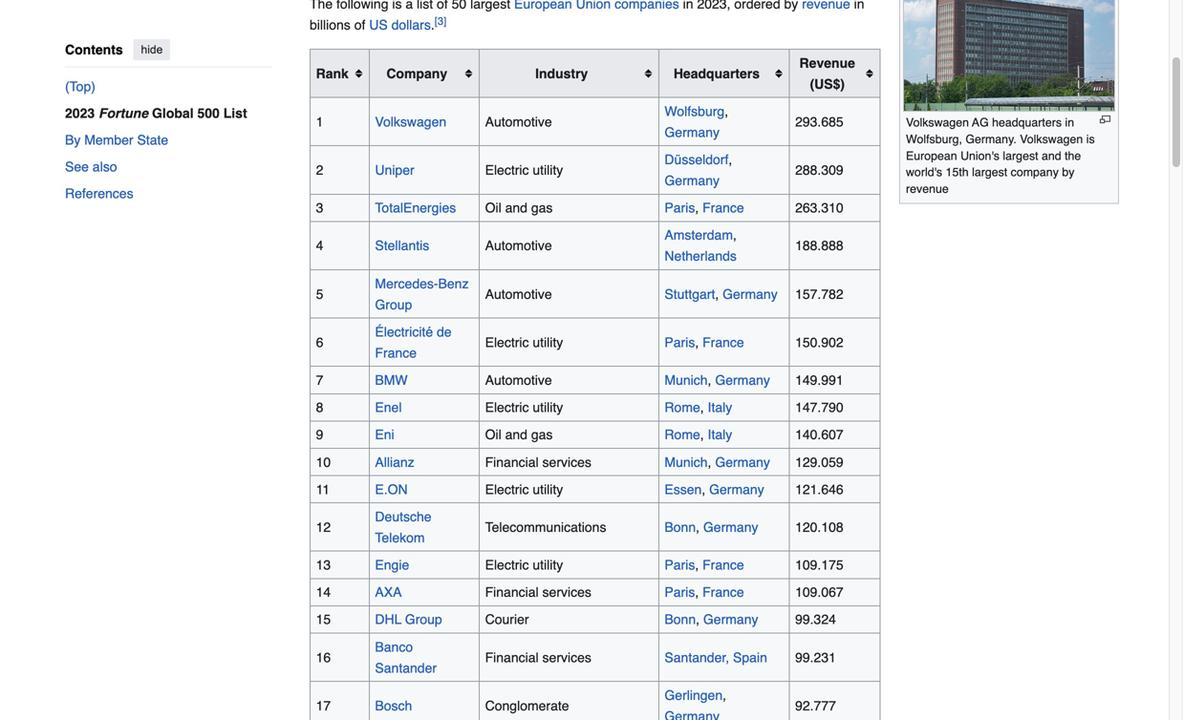 Task type: describe. For each thing, give the bounding box(es) containing it.
electric for engie
[[485, 558, 529, 573]]

121.646
[[796, 482, 844, 498]]

santander
[[375, 661, 437, 676]]

germany for 99.324
[[704, 613, 759, 628]]

düsseldorf link
[[665, 152, 729, 167]]

us dollars link
[[369, 17, 431, 33]]

world's
[[907, 166, 943, 179]]

germany for 149.991
[[716, 373, 771, 388]]

services for munich , germany
[[543, 455, 592, 470]]

billions
[[310, 17, 351, 33]]

engie link
[[375, 558, 409, 573]]

, for 263.310
[[695, 200, 699, 216]]

, for 129.059
[[708, 455, 712, 470]]

automotive for stellantis
[[485, 238, 552, 254]]

italy for 147.790
[[708, 400, 733, 416]]

140.607
[[796, 428, 844, 443]]

utility for engie
[[533, 558, 564, 573]]

and for rome , italy
[[505, 428, 528, 443]]

, for 188.888
[[733, 228, 737, 243]]

france link for 109.067
[[703, 585, 745, 601]]

, for 99.324
[[696, 613, 700, 628]]

oil for totalenergies
[[485, 200, 502, 216]]

stellantis
[[375, 238, 430, 254]]

munich for 129.059
[[665, 455, 708, 470]]

paris , france for 109.175
[[665, 558, 745, 573]]

157.782
[[796, 287, 844, 302]]

, for 147.790
[[701, 400, 704, 416]]

rome , italy for 140.607
[[665, 428, 733, 443]]

company
[[1011, 166, 1059, 179]]

rank
[[316, 66, 349, 81]]

gerlingen
[[665, 688, 723, 704]]

conglomerate
[[485, 699, 569, 714]]

netherlands
[[665, 249, 737, 264]]

, for 121.646
[[702, 482, 706, 498]]

utility for e.on
[[533, 482, 564, 498]]

[3]
[[435, 15, 447, 27]]

11
[[316, 482, 330, 498]]

120.108
[[796, 520, 844, 535]]

5
[[316, 287, 324, 302]]

10
[[316, 455, 331, 470]]

uniper
[[375, 163, 415, 178]]

paris link for 109.067
[[665, 585, 695, 601]]

, for 109.175
[[695, 558, 699, 573]]

amsterdam , netherlands
[[665, 228, 737, 264]]

germany.
[[966, 132, 1017, 146]]

, for 150.902
[[695, 335, 699, 350]]

, inside gerlingen , 92.777
[[723, 688, 727, 704]]

france link for 109.175
[[703, 558, 745, 573]]

italy link for 147.790
[[708, 400, 733, 416]]

, for 140.607
[[701, 428, 704, 443]]

hide button
[[133, 39, 170, 60]]

de
[[437, 325, 452, 340]]

headquarters
[[993, 116, 1062, 130]]

0 vertical spatial largest
[[1003, 149, 1039, 163]]

4
[[316, 238, 324, 254]]

axa
[[375, 585, 402, 601]]

in inside "volkswagen ag headquarters in wolfsburg, germany. volkswagen is european union's largest and the world's 15th largest company by revenue"
[[1066, 116, 1075, 130]]

bonn link for 120.108
[[665, 520, 696, 535]]

totalenergies
[[375, 200, 456, 216]]

by
[[65, 132, 81, 148]]

volkswagen for volkswagen ag headquarters in wolfsburg, germany. volkswagen is european union's largest and the world's 15th largest company by revenue
[[907, 116, 970, 130]]

électricité
[[375, 325, 433, 340]]

eni link
[[375, 428, 395, 443]]

mercedes-benz group
[[375, 276, 469, 312]]

rome link for 147.790
[[665, 400, 701, 416]]

banco santander
[[375, 640, 437, 676]]

us dollars . [3]
[[369, 15, 447, 33]]

dollars
[[392, 17, 431, 33]]

amsterdam link
[[665, 228, 733, 243]]

mercedes-
[[375, 276, 438, 291]]

rome for 140.607
[[665, 428, 701, 443]]

germany for 288.309
[[665, 173, 720, 188]]

3 services from the top
[[543, 651, 592, 666]]

headquarters
[[674, 66, 760, 81]]

banco santander link
[[375, 640, 437, 676]]

germany link for 293.685
[[665, 125, 720, 140]]

munich link for 149.991
[[665, 373, 708, 388]]

gerlingen link
[[665, 688, 723, 704]]

oil and gas for eni
[[485, 428, 553, 443]]

automotive for mercedes-benz group
[[485, 287, 552, 302]]

(us$)
[[810, 76, 845, 92]]

15
[[316, 613, 331, 628]]

fortune
[[99, 106, 148, 121]]

188.888
[[796, 238, 844, 254]]

volkswagen for volkswagen
[[375, 114, 447, 129]]

paris for 263.310
[[665, 200, 695, 216]]

109.175
[[796, 558, 844, 573]]

wolfsburg,
[[907, 132, 963, 146]]

bonn link for 99.324
[[665, 613, 696, 628]]

paris , france for 150.902
[[665, 335, 745, 350]]

and inside "volkswagen ag headquarters in wolfsburg, germany. volkswagen is european union's largest and the world's 15th largest company by revenue"
[[1042, 149, 1062, 163]]

149.991
[[796, 373, 844, 388]]

deutsche telekom link
[[375, 510, 432, 546]]

uniper link
[[375, 163, 415, 178]]

utility for enel
[[533, 400, 564, 416]]

bonn for 120.108
[[665, 520, 696, 535]]

dhl group link
[[375, 613, 442, 628]]

references
[[65, 186, 133, 201]]

[3] link
[[435, 15, 447, 27]]

telekom
[[375, 531, 425, 546]]

6
[[316, 335, 324, 350]]

axa link
[[375, 585, 402, 601]]

paris link for 150.902
[[665, 335, 695, 350]]

santander, spain link
[[665, 651, 768, 666]]

rome for 147.790
[[665, 400, 701, 416]]

263.310
[[796, 200, 844, 216]]

mercedes-benz group link
[[375, 276, 469, 312]]

revenue
[[800, 55, 856, 71]]

france for 150.902
[[703, 335, 745, 350]]

by member state
[[65, 132, 168, 148]]

2
[[316, 163, 324, 178]]

bonn , germany for 99.324
[[665, 613, 759, 628]]

of
[[354, 17, 366, 33]]

1 vertical spatial group
[[405, 613, 442, 628]]

dhl group
[[375, 613, 442, 628]]

engie
[[375, 558, 409, 573]]

147.790
[[796, 400, 844, 416]]

munich link for 129.059
[[665, 455, 708, 470]]

munich , germany for 129.059
[[665, 455, 771, 470]]

, for 149.991
[[708, 373, 712, 388]]

9
[[316, 428, 324, 443]]

financial for axa
[[485, 585, 539, 601]]

essen link
[[665, 482, 702, 498]]

and for paris , france
[[505, 200, 528, 216]]

france for 109.175
[[703, 558, 745, 573]]

italy for 140.607
[[708, 428, 733, 443]]

germany for 293.685
[[665, 125, 720, 140]]

paris link for 109.175
[[665, 558, 695, 573]]

bmw
[[375, 373, 408, 388]]

électricité de france
[[375, 325, 452, 361]]

wolfsburg link
[[665, 104, 725, 119]]

see also link
[[65, 154, 272, 180]]

düsseldorf
[[665, 152, 729, 167]]

us
[[369, 17, 388, 33]]

france inside 'électricité de france'
[[375, 346, 417, 361]]



Task type: vqa. For each thing, say whether or not it's contained in the screenshot.


Task type: locate. For each thing, give the bounding box(es) containing it.
financial for banco santander
[[485, 651, 539, 666]]

1 paris link from the top
[[665, 200, 695, 216]]

2 bonn from the top
[[665, 613, 696, 628]]

bonn for 99.324
[[665, 613, 696, 628]]

electric utility for engie
[[485, 558, 564, 573]]

germany up the essen , germany
[[716, 455, 771, 470]]

1 financial from the top
[[485, 455, 539, 470]]

germany link for 121.646
[[710, 482, 765, 498]]

2 rome , italy from the top
[[665, 428, 733, 443]]

france for 263.310
[[703, 200, 745, 216]]

totalenergies link
[[375, 200, 456, 216]]

financial down courier
[[485, 651, 539, 666]]

500
[[197, 106, 220, 121]]

1 vertical spatial gas
[[532, 428, 553, 443]]

288.309
[[796, 163, 844, 178]]

4 paris link from the top
[[665, 585, 695, 601]]

france link for 150.902
[[703, 335, 745, 350]]

financial up "telecommunications"
[[485, 455, 539, 470]]

1 france link from the top
[[703, 200, 745, 216]]

, for 288.309
[[729, 152, 733, 167]]

1
[[316, 114, 324, 129]]

germany right essen link
[[710, 482, 765, 498]]

germany right stuttgart
[[723, 287, 778, 302]]

3 paris , france from the top
[[665, 558, 745, 573]]

financial services for munich
[[485, 455, 592, 470]]

, inside düsseldorf , germany
[[729, 152, 733, 167]]

4 electric utility from the top
[[485, 482, 564, 498]]

germany link for 99.324
[[704, 613, 759, 628]]

also
[[93, 159, 117, 175]]

volkswagen ag headquarters in wolfsburg, germany. volkswagen is european union's largest and the world's 15th largest company by revenue
[[907, 116, 1096, 196]]

4 paris , france from the top
[[665, 585, 745, 601]]

paris , france down the essen , germany
[[665, 558, 745, 573]]

automotive
[[485, 114, 552, 129], [485, 238, 552, 254], [485, 287, 552, 302], [485, 373, 552, 388]]

oil and gas
[[485, 200, 553, 216], [485, 428, 553, 443]]

, inside "wolfsburg , germany"
[[725, 104, 729, 119]]

0 vertical spatial bonn
[[665, 520, 696, 535]]

italy link for 140.607
[[708, 428, 733, 443]]

gas for eni
[[532, 428, 553, 443]]

, for 120.108
[[696, 520, 700, 535]]

automotive for volkswagen
[[485, 114, 552, 129]]

germany link down the essen , germany
[[704, 520, 759, 535]]

france link down stuttgart , germany
[[703, 335, 745, 350]]

electric for électricité de france
[[485, 335, 529, 350]]

germany link right essen link
[[710, 482, 765, 498]]

4 france link from the top
[[703, 585, 745, 601]]

13
[[316, 558, 331, 573]]

germany up the santander, spain link
[[704, 613, 759, 628]]

paris , france for 263.310
[[665, 200, 745, 216]]

1 vertical spatial oil
[[485, 428, 502, 443]]

rome , italy
[[665, 400, 733, 416], [665, 428, 733, 443]]

volkswagen up wolfsburg,
[[907, 116, 970, 130]]

2023 fortune global 500 list
[[65, 106, 247, 121]]

germany
[[665, 125, 720, 140], [665, 173, 720, 188], [723, 287, 778, 302], [716, 373, 771, 388], [716, 455, 771, 470], [710, 482, 765, 498], [704, 520, 759, 535], [704, 613, 759, 628]]

germany for 120.108
[[704, 520, 759, 535]]

1 vertical spatial munich , germany
[[665, 455, 771, 470]]

3 france link from the top
[[703, 558, 745, 573]]

2 financial services from the top
[[485, 585, 592, 601]]

0 vertical spatial and
[[1042, 149, 1062, 163]]

2 rome link from the top
[[665, 428, 701, 443]]

0 horizontal spatial volkswagen
[[375, 114, 447, 129]]

oil
[[485, 200, 502, 216], [485, 428, 502, 443]]

germany link for 129.059
[[716, 455, 771, 470]]

1 vertical spatial largest
[[973, 166, 1008, 179]]

munich for 149.991
[[665, 373, 708, 388]]

1 vertical spatial bonn link
[[665, 613, 696, 628]]

2 oil from the top
[[485, 428, 502, 443]]

germany link up the santander, spain link
[[704, 613, 759, 628]]

electric utility for e.on
[[485, 482, 564, 498]]

2 munich link from the top
[[665, 455, 708, 470]]

largest down union's
[[973, 166, 1008, 179]]

düsseldorf , germany
[[665, 152, 733, 188]]

2 gas from the top
[[532, 428, 553, 443]]

3 paris from the top
[[665, 558, 695, 573]]

state
[[137, 132, 168, 148]]

france link up amsterdam link
[[703, 200, 745, 216]]

paris for 150.902
[[665, 335, 695, 350]]

bonn link up santander,
[[665, 613, 696, 628]]

0 vertical spatial oil
[[485, 200, 502, 216]]

financial up courier
[[485, 585, 539, 601]]

293.685
[[796, 114, 844, 129]]

oil for eni
[[485, 428, 502, 443]]

by member state link
[[65, 127, 272, 154]]

e.on
[[375, 482, 408, 498]]

global
[[152, 106, 194, 121]]

paris up santander,
[[665, 585, 695, 601]]

services down "telecommunications"
[[543, 585, 592, 601]]

germany link for 157.782
[[723, 287, 778, 302]]

gerlingen , 92.777
[[665, 688, 837, 714]]

8
[[316, 400, 324, 416]]

munich down stuttgart
[[665, 373, 708, 388]]

1 automotive from the top
[[485, 114, 552, 129]]

france link down the essen , germany
[[703, 558, 745, 573]]

.
[[431, 17, 435, 33]]

courier
[[485, 613, 529, 628]]

hide
[[141, 43, 163, 56]]

0 vertical spatial italy link
[[708, 400, 733, 416]]

revenue (us$)
[[800, 55, 856, 92]]

2 vertical spatial and
[[505, 428, 528, 443]]

france for 109.067
[[703, 585, 745, 601]]

2 munich , germany from the top
[[665, 455, 771, 470]]

3 financial from the top
[[485, 651, 539, 666]]

france up amsterdam link
[[703, 200, 745, 216]]

2 paris , france from the top
[[665, 335, 745, 350]]

volkswagen
[[375, 114, 447, 129], [907, 116, 970, 130], [1020, 132, 1084, 146]]

germany left 149.991
[[716, 373, 771, 388]]

électricité de france link
[[375, 325, 452, 361]]

paris for 109.175
[[665, 558, 695, 573]]

germany down the essen , germany
[[704, 520, 759, 535]]

2023
[[65, 106, 95, 121]]

paris , france for 109.067
[[665, 585, 745, 601]]

1 services from the top
[[543, 455, 592, 470]]

2 bonn , germany from the top
[[665, 613, 759, 628]]

bonn link down essen
[[665, 520, 696, 535]]

financial services for paris
[[485, 585, 592, 601]]

2 italy from the top
[[708, 428, 733, 443]]

volkswagen down company
[[375, 114, 447, 129]]

the
[[1065, 149, 1082, 163]]

3 electric utility from the top
[[485, 400, 564, 416]]

1 vertical spatial in
[[1066, 116, 1075, 130]]

1 vertical spatial rome
[[665, 428, 701, 443]]

france down the essen , germany
[[703, 558, 745, 573]]

2 utility from the top
[[533, 335, 564, 350]]

1 electric from the top
[[485, 163, 529, 178]]

see
[[65, 159, 89, 175]]

2 financial from the top
[[485, 585, 539, 601]]

2 italy link from the top
[[708, 428, 733, 443]]

1 vertical spatial rome , italy
[[665, 428, 733, 443]]

paris , france down stuttgart
[[665, 335, 745, 350]]

1 electric utility from the top
[[485, 163, 564, 178]]

2 oil and gas from the top
[[485, 428, 553, 443]]

group inside mercedes-benz group
[[375, 297, 412, 312]]

allianz link
[[375, 455, 415, 470]]

amsterdam
[[665, 228, 733, 243]]

european
[[907, 149, 958, 163]]

0 horizontal spatial in
[[855, 0, 865, 11]]

, for 293.685
[[725, 104, 729, 119]]

in up revenue
[[855, 0, 865, 11]]

2 munich from the top
[[665, 455, 708, 470]]

2 vertical spatial financial
[[485, 651, 539, 666]]

enel link
[[375, 400, 402, 416]]

rome link for 140.607
[[665, 428, 701, 443]]

1 paris from the top
[[665, 200, 695, 216]]

1 munich , germany from the top
[[665, 373, 771, 388]]

4 utility from the top
[[533, 482, 564, 498]]

0 vertical spatial rome
[[665, 400, 701, 416]]

france up santander, spain
[[703, 585, 745, 601]]

contents
[[65, 42, 123, 58]]

, for 157.782
[[716, 287, 719, 302]]

0 vertical spatial group
[[375, 297, 412, 312]]

france link up santander, spain
[[703, 585, 745, 601]]

netherlands link
[[665, 249, 737, 264]]

germany down wolfsburg
[[665, 125, 720, 140]]

0 vertical spatial italy
[[708, 400, 733, 416]]

france link for 263.310
[[703, 200, 745, 216]]

1 oil from the top
[[485, 200, 502, 216]]

financial services down courier
[[485, 651, 592, 666]]

0 vertical spatial services
[[543, 455, 592, 470]]

1 paris , france from the top
[[665, 200, 745, 216]]

paris link for 263.310
[[665, 200, 695, 216]]

bonn up santander,
[[665, 613, 696, 628]]

union's
[[961, 149, 1000, 163]]

germany for 129.059
[[716, 455, 771, 470]]

paris , france
[[665, 200, 745, 216], [665, 335, 745, 350], [665, 558, 745, 573], [665, 585, 745, 601]]

1 vertical spatial munich link
[[665, 455, 708, 470]]

bonn , germany down the essen , germany
[[665, 520, 759, 535]]

in up the
[[1066, 116, 1075, 130]]

2 automotive from the top
[[485, 238, 552, 254]]

by
[[1063, 166, 1075, 179]]

0 vertical spatial bonn link
[[665, 520, 696, 535]]

1 horizontal spatial in
[[1066, 116, 1075, 130]]

bonn , germany for 120.108
[[665, 520, 759, 535]]

group down mercedes-
[[375, 297, 412, 312]]

services up "telecommunications"
[[543, 455, 592, 470]]

rome link
[[665, 400, 701, 416], [665, 428, 701, 443]]

1 vertical spatial italy link
[[708, 428, 733, 443]]

financial for allianz
[[485, 455, 539, 470]]

1 bonn , germany from the top
[[665, 520, 759, 535]]

munich , germany down stuttgart , germany
[[665, 373, 771, 388]]

5 electric from the top
[[485, 558, 529, 573]]

wolfsburg , germany
[[665, 104, 729, 140]]

ag
[[973, 116, 989, 130]]

1 vertical spatial munich
[[665, 455, 708, 470]]

1 financial services from the top
[[485, 455, 592, 470]]

electric utility for enel
[[485, 400, 564, 416]]

electric for enel
[[485, 400, 529, 416]]

volkswagen up the
[[1020, 132, 1084, 146]]

12
[[316, 520, 331, 535]]

electric for uniper
[[485, 163, 529, 178]]

electric for e.on
[[485, 482, 529, 498]]

paris , france up "amsterdam"
[[665, 200, 745, 216]]

essen , germany
[[665, 482, 765, 498]]

munich , germany up the essen , germany
[[665, 455, 771, 470]]

2 rome from the top
[[665, 428, 701, 443]]

spain
[[733, 651, 768, 666]]

2 electric utility from the top
[[485, 335, 564, 350]]

services up conglomerate
[[543, 651, 592, 666]]

3 financial services from the top
[[485, 651, 592, 666]]

5 electric utility from the top
[[485, 558, 564, 573]]

germany inside "wolfsburg , germany"
[[665, 125, 720, 140]]

paris link up santander,
[[665, 585, 695, 601]]

group right the dhl
[[405, 613, 442, 628]]

stuttgart , germany
[[665, 287, 778, 302]]

4 automotive from the top
[[485, 373, 552, 388]]

utility for électricité de france
[[533, 335, 564, 350]]

munich , germany for 149.991
[[665, 373, 771, 388]]

0 vertical spatial financial
[[485, 455, 539, 470]]

automotive for bmw
[[485, 373, 552, 388]]

paris link
[[665, 200, 695, 216], [665, 335, 695, 350], [665, 558, 695, 573], [665, 585, 695, 601]]

in inside the in billions of
[[855, 0, 865, 11]]

1 vertical spatial services
[[543, 585, 592, 601]]

0 vertical spatial rome link
[[665, 400, 701, 416]]

1 bonn link from the top
[[665, 520, 696, 535]]

, inside amsterdam , netherlands
[[733, 228, 737, 243]]

germany inside düsseldorf , germany
[[665, 173, 720, 188]]

, for 109.067
[[695, 585, 699, 601]]

germany for 121.646
[[710, 482, 765, 498]]

germany link left 149.991
[[716, 373, 771, 388]]

15th
[[946, 166, 969, 179]]

3 automotive from the top
[[485, 287, 552, 302]]

2 france link from the top
[[703, 335, 745, 350]]

0 vertical spatial munich , germany
[[665, 373, 771, 388]]

paris down stuttgart
[[665, 335, 695, 350]]

2 electric from the top
[[485, 335, 529, 350]]

financial services up "telecommunications"
[[485, 455, 592, 470]]

0 vertical spatial bonn , germany
[[665, 520, 759, 535]]

germany link up the essen , germany
[[716, 455, 771, 470]]

0 vertical spatial rome , italy
[[665, 400, 733, 416]]

electric utility for électricité de france
[[485, 335, 564, 350]]

3 utility from the top
[[533, 400, 564, 416]]

electric utility for uniper
[[485, 163, 564, 178]]

volkswagen link
[[375, 114, 447, 129]]

1 rome from the top
[[665, 400, 701, 416]]

gas for totalenergies
[[532, 200, 553, 216]]

oil and gas for totalenergies
[[485, 200, 553, 216]]

utility for uniper
[[533, 163, 564, 178]]

germany down düsseldorf link
[[665, 173, 720, 188]]

2 horizontal spatial volkswagen
[[1020, 132, 1084, 146]]

5 utility from the top
[[533, 558, 564, 573]]

1 italy link from the top
[[708, 400, 733, 416]]

92.777
[[796, 699, 837, 714]]

4 paris from the top
[[665, 585, 695, 601]]

1 utility from the top
[[533, 163, 564, 178]]

2 vertical spatial services
[[543, 651, 592, 666]]

0 vertical spatial in
[[855, 0, 865, 11]]

financial services up courier
[[485, 585, 592, 601]]

1 vertical spatial bonn
[[665, 613, 696, 628]]

see also
[[65, 159, 117, 175]]

bonn , germany up santander, spain
[[665, 613, 759, 628]]

1 rome link from the top
[[665, 400, 701, 416]]

0 vertical spatial gas
[[532, 200, 553, 216]]

0 vertical spatial financial services
[[485, 455, 592, 470]]

2 paris from the top
[[665, 335, 695, 350]]

rome , italy for 147.790
[[665, 400, 733, 416]]

dhl
[[375, 613, 402, 628]]

bmw link
[[375, 373, 408, 388]]

paris , france up santander,
[[665, 585, 745, 601]]

1 vertical spatial rome link
[[665, 428, 701, 443]]

16
[[316, 651, 331, 666]]

1 munich link from the top
[[665, 373, 708, 388]]

eni
[[375, 428, 395, 443]]

financial services
[[485, 455, 592, 470], [485, 585, 592, 601], [485, 651, 592, 666]]

3 paris link from the top
[[665, 558, 695, 573]]

1 vertical spatial bonn , germany
[[665, 613, 759, 628]]

paris for 109.067
[[665, 585, 695, 601]]

stuttgart
[[665, 287, 716, 302]]

0 vertical spatial munich
[[665, 373, 708, 388]]

1 vertical spatial oil and gas
[[485, 428, 553, 443]]

financial
[[485, 455, 539, 470], [485, 585, 539, 601], [485, 651, 539, 666]]

largest
[[1003, 149, 1039, 163], [973, 166, 1008, 179]]

largest up company
[[1003, 149, 1039, 163]]

1 rome , italy from the top
[[665, 400, 733, 416]]

paris link down stuttgart
[[665, 335, 695, 350]]

services for paris , france
[[543, 585, 592, 601]]

1 munich from the top
[[665, 373, 708, 388]]

bosch link
[[375, 699, 412, 714]]

paris up "amsterdam"
[[665, 200, 695, 216]]

munich link down stuttgart
[[665, 373, 708, 388]]

member
[[84, 132, 133, 148]]

1 vertical spatial financial
[[485, 585, 539, 601]]

1 italy from the top
[[708, 400, 733, 416]]

paris
[[665, 200, 695, 216], [665, 335, 695, 350], [665, 558, 695, 573], [665, 585, 695, 601]]

2 services from the top
[[543, 585, 592, 601]]

1 vertical spatial and
[[505, 200, 528, 216]]

italy
[[708, 400, 733, 416], [708, 428, 733, 443]]

e.on link
[[375, 482, 408, 498]]

germany link for 149.991
[[716, 373, 771, 388]]

0 vertical spatial oil and gas
[[485, 200, 553, 216]]

1 vertical spatial financial services
[[485, 585, 592, 601]]

paris down essen link
[[665, 558, 695, 573]]

0 vertical spatial munich link
[[665, 373, 708, 388]]

germany link down wolfsburg
[[665, 125, 720, 140]]

munich up essen
[[665, 455, 708, 470]]

banco
[[375, 640, 413, 655]]

(top)
[[65, 79, 96, 94]]

1 vertical spatial italy
[[708, 428, 733, 443]]

paris link down essen link
[[665, 558, 695, 573]]

germany link for 288.309
[[665, 173, 720, 188]]

france down électricité
[[375, 346, 417, 361]]

germany link right stuttgart
[[723, 287, 778, 302]]

germany for 157.782
[[723, 287, 778, 302]]

1 bonn from the top
[[665, 520, 696, 535]]

2 vertical spatial financial services
[[485, 651, 592, 666]]

1 oil and gas from the top
[[485, 200, 553, 216]]

paris link up "amsterdam"
[[665, 200, 695, 216]]

1 horizontal spatial volkswagen
[[907, 116, 970, 130]]

munich link up essen
[[665, 455, 708, 470]]

4 electric from the top
[[485, 482, 529, 498]]

france down stuttgart , germany
[[703, 335, 745, 350]]

2 paris link from the top
[[665, 335, 695, 350]]

electric utility
[[485, 163, 564, 178], [485, 335, 564, 350], [485, 400, 564, 416], [485, 482, 564, 498], [485, 558, 564, 573]]

bonn down essen
[[665, 520, 696, 535]]

in
[[855, 0, 865, 11], [1066, 116, 1075, 130]]

3 electric from the top
[[485, 400, 529, 416]]

germany link down düsseldorf link
[[665, 173, 720, 188]]

2 bonn link from the top
[[665, 613, 696, 628]]

1 gas from the top
[[532, 200, 553, 216]]



